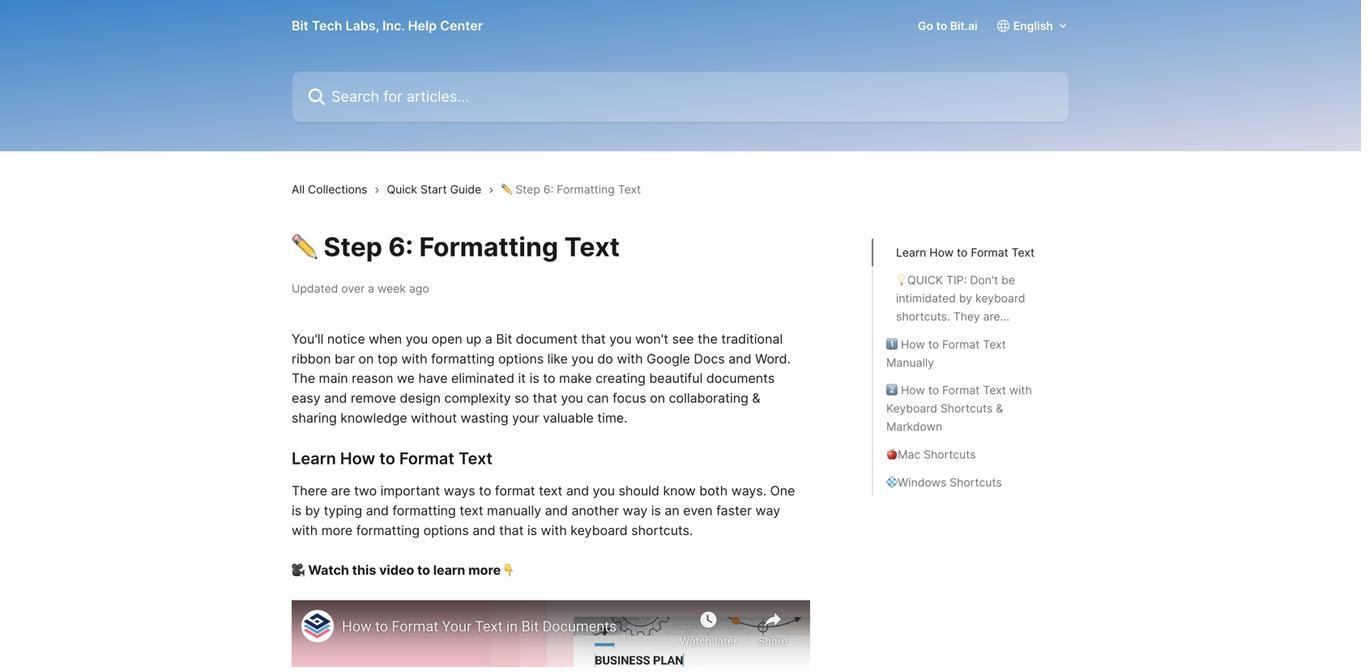 Task type: locate. For each thing, give the bounding box(es) containing it.
format for 1️⃣ how to format text manually link
[[943, 338, 980, 352]]

to up the manually
[[929, 338, 940, 352]]

1 vertical spatial learn
[[292, 449, 336, 469]]

is down manually
[[528, 523, 537, 539]]

collaborating
[[669, 391, 749, 407]]

english
[[1014, 19, 1054, 33]]

to inside 'you'll notice when you open up a bit document that you won't see the traditional ribbon bar on top with formatting options like you do with google docs and word. the main reason we have eliminated it is to make creating beautiful documents easy and remove design complexity so that you can focus on collaborating & sharing knowledge without wasting your valuable time.'
[[543, 371, 556, 387]]

to down like
[[543, 371, 556, 387]]

bar
[[335, 351, 355, 367]]

how up keyboard
[[901, 384, 926, 398]]

1 horizontal spatial more
[[469, 563, 501, 579]]

how up two
[[340, 449, 376, 469]]

options up it
[[499, 351, 544, 367]]

word.
[[756, 351, 791, 367]]

✏️
[[501, 183, 513, 196], [292, 232, 318, 263]]

how inside 1️⃣ how to format text manually
[[901, 338, 926, 352]]

1 horizontal spatial a
[[485, 331, 493, 347]]

that right so at the bottom left of page
[[533, 391, 558, 407]]

to up the important
[[380, 449, 395, 469]]

markdown
[[887, 420, 943, 434]]

remove
[[351, 391, 396, 407]]

0 horizontal spatial options
[[424, 523, 469, 539]]

and left another
[[545, 503, 568, 519]]

another
[[572, 503, 619, 519]]

options inside 'you'll notice when you open up a bit document that you won't see the traditional ribbon bar on top with formatting options like you do with google docs and word. the main reason we have eliminated it is to make creating beautiful documents easy and remove design complexity so that you can focus on collaborating & sharing knowledge without wasting your valuable time.'
[[499, 351, 544, 367]]

all collections
[[292, 183, 368, 196]]

to up tip:
[[957, 246, 968, 260]]

to
[[937, 19, 948, 33], [957, 246, 968, 260], [929, 338, 940, 352], [543, 371, 556, 387], [929, 384, 940, 398], [380, 449, 395, 469], [479, 484, 492, 499], [417, 563, 430, 579]]

updated
[[292, 282, 338, 296]]

1 vertical spatial text
[[460, 503, 484, 519]]

0 vertical spatial learn how to format text
[[897, 246, 1035, 260]]

with down 1️⃣ how to format text manually link
[[1010, 384, 1033, 398]]

keyboard
[[887, 402, 938, 416]]

0 horizontal spatial text
[[460, 503, 484, 519]]

1 vertical spatial learn how to format text
[[292, 449, 493, 469]]

6:
[[544, 183, 554, 196], [389, 232, 413, 263]]

text inside 1️⃣ how to format text manually
[[984, 338, 1007, 352]]

0 vertical spatial 6:
[[544, 183, 554, 196]]

more right learn
[[469, 563, 501, 579]]

0 vertical spatial formatting
[[431, 351, 495, 367]]

don't
[[971, 274, 999, 288]]

to left learn
[[417, 563, 430, 579]]

0 horizontal spatial learn how to format text
[[292, 449, 493, 469]]

1️⃣ how to format text manually link
[[887, 336, 1057, 372]]

1 horizontal spatial on
[[650, 391, 666, 407]]

bit inside 'you'll notice when you open up a bit document that you won't see the traditional ribbon bar on top with formatting options like you do with google docs and word. the main reason we have eliminated it is to make creating beautiful documents easy and remove design complexity so that you can focus on collaborating & sharing knowledge without wasting your valuable time.'
[[496, 331, 513, 347]]

step up over
[[324, 232, 383, 263]]

this
[[352, 563, 376, 579]]

formatting down the important
[[393, 503, 456, 519]]

with up we in the left of the page
[[402, 351, 428, 367]]

1 vertical spatial that
[[533, 391, 558, 407]]

one
[[771, 484, 796, 499]]

with
[[402, 351, 428, 367], [617, 351, 643, 367], [1010, 384, 1033, 398], [292, 523, 318, 539], [541, 523, 567, 539]]

0 horizontal spatial way
[[623, 503, 648, 519]]

the
[[292, 371, 315, 387]]

your
[[512, 411, 539, 427]]

how up the manually
[[901, 338, 926, 352]]

to up keyboard
[[929, 384, 940, 398]]

on down "beautiful"
[[650, 391, 666, 407]]

how inside "2️⃣ how to format text with keyboard shortcuts & markdown"
[[901, 384, 926, 398]]

without
[[411, 411, 457, 427]]

2️⃣ how to format text with keyboard shortcuts & markdown link
[[887, 382, 1057, 436]]

0 vertical spatial options
[[499, 351, 544, 367]]

eliminated
[[452, 371, 515, 387]]

✏️ right the guide
[[501, 183, 513, 196]]

how for 1️⃣ how to format text manually link
[[901, 338, 926, 352]]

1 horizontal spatial by
[[960, 292, 973, 306]]

can
[[587, 391, 609, 407]]

2 vertical spatial formatting
[[356, 523, 420, 539]]

docs
[[694, 351, 725, 367]]

you up another
[[593, 484, 615, 499]]

bit tech labs, inc. help center
[[292, 18, 483, 34]]

1 horizontal spatial way
[[756, 503, 781, 519]]

complexity
[[445, 391, 511, 407]]

text down ways
[[460, 503, 484, 519]]

format up don't
[[971, 246, 1009, 260]]

and up documents
[[729, 351, 752, 367]]

way
[[623, 503, 648, 519], [756, 503, 781, 519]]

and down main
[[324, 391, 347, 407]]

1 vertical spatial bit
[[496, 331, 513, 347]]

bit left tech
[[292, 18, 309, 34]]

that up do
[[582, 331, 606, 347]]

& up 🍎mac shortcuts link
[[996, 402, 1004, 416]]

two
[[354, 484, 377, 499]]

quick
[[387, 183, 417, 196]]

format for '2️⃣ how to format text with keyboard shortcuts & markdown' link
[[943, 384, 980, 398]]

1 vertical spatial a
[[485, 331, 493, 347]]

the
[[698, 331, 718, 347]]

0 horizontal spatial more
[[322, 523, 353, 539]]

shortcuts. down an
[[632, 523, 693, 539]]

tech
[[312, 18, 343, 34]]

keyboard inside 💡quick tip: don't be intimidated by keyboard shortcuts. they are...
[[976, 292, 1026, 306]]

1 vertical spatial by
[[305, 503, 320, 519]]

1 horizontal spatial keyboard
[[976, 292, 1026, 306]]

by
[[960, 292, 973, 306], [305, 503, 320, 519]]

1 horizontal spatial shortcuts.
[[897, 310, 951, 324]]

0 horizontal spatial shortcuts.
[[632, 523, 693, 539]]

0 vertical spatial keyboard
[[976, 292, 1026, 306]]

0 horizontal spatial that
[[499, 523, 524, 539]]

💡quick tip: don't be intimidated by keyboard shortcuts. they are... link
[[897, 272, 1047, 326]]

design
[[400, 391, 441, 407]]

by down "there"
[[305, 503, 320, 519]]

a right up on the left of the page
[[485, 331, 493, 347]]

2 way from the left
[[756, 503, 781, 519]]

and
[[729, 351, 752, 367], [324, 391, 347, 407], [566, 484, 589, 499], [366, 503, 389, 519], [545, 503, 568, 519], [473, 523, 496, 539]]

go to bit.ai link
[[918, 19, 978, 33]]

💡quick
[[897, 274, 944, 288]]

shortcuts
[[941, 402, 993, 416], [924, 448, 976, 462], [950, 476, 1002, 490]]

to inside there are two important ways to format text and you should know both ways. one is by typing and formatting text manually and another way is an even faster way with more formatting options and that is with keyboard shortcuts.
[[479, 484, 492, 499]]

labs,
[[346, 18, 379, 34]]

0 horizontal spatial a
[[368, 282, 375, 296]]

there
[[292, 484, 328, 499]]

learn how to format text up tip:
[[897, 246, 1035, 260]]

1 vertical spatial formatting
[[419, 232, 559, 263]]

format up the important
[[399, 449, 455, 469]]

1 vertical spatial step
[[324, 232, 383, 263]]

1 horizontal spatial bit
[[496, 331, 513, 347]]

✏️ step 6: formatting text
[[501, 183, 641, 196], [292, 232, 620, 263]]

step
[[516, 183, 541, 196], [324, 232, 383, 263]]

learn how to format text up the important
[[292, 449, 493, 469]]

0 vertical spatial shortcuts
[[941, 402, 993, 416]]

0 vertical spatial on
[[359, 351, 374, 367]]

0 vertical spatial that
[[582, 331, 606, 347]]

format down 1️⃣ how to format text manually link
[[943, 384, 980, 398]]

2 vertical spatial that
[[499, 523, 524, 539]]

1 way from the left
[[623, 503, 648, 519]]

both
[[700, 484, 728, 499]]

2️⃣
[[887, 384, 898, 398]]

you up do
[[610, 331, 632, 347]]

1 horizontal spatial options
[[499, 351, 544, 367]]

bit.ai
[[951, 19, 978, 33]]

should
[[619, 484, 660, 499]]

1 horizontal spatial ✏️
[[501, 183, 513, 196]]

do
[[598, 351, 614, 367]]

✏️ up the updated
[[292, 232, 318, 263]]

shortcuts for 💠windows
[[950, 476, 1002, 490]]

1 horizontal spatial &
[[996, 402, 1004, 416]]

you'll
[[292, 331, 324, 347]]

formatting down up on the left of the page
[[431, 351, 495, 367]]

0 vertical spatial more
[[322, 523, 353, 539]]

2 vertical spatial shortcuts
[[950, 476, 1002, 490]]

options inside there are two important ways to format text and you should know both ways. one is by typing and formatting text manually and another way is an even faster way with more formatting options and that is with keyboard shortcuts.
[[424, 523, 469, 539]]

keyboard down another
[[571, 523, 628, 539]]

shortcuts. down intimidated
[[897, 310, 951, 324]]

0 vertical spatial learn
[[897, 246, 927, 260]]

guide
[[450, 183, 482, 196]]

1 vertical spatial shortcuts.
[[632, 523, 693, 539]]

more down typing
[[322, 523, 353, 539]]

that down manually
[[499, 523, 524, 539]]

learn up 💡quick
[[897, 246, 927, 260]]

0 horizontal spatial learn
[[292, 449, 336, 469]]

🍎mac
[[887, 448, 921, 462]]

1 vertical spatial formatting
[[393, 503, 456, 519]]

a right over
[[368, 282, 375, 296]]

0 horizontal spatial 6:
[[389, 232, 413, 263]]

shortcuts down 🍎mac shortcuts link
[[950, 476, 1002, 490]]

formatting
[[557, 183, 615, 196], [419, 232, 559, 263]]

Search for articles... text field
[[292, 71, 1070, 122]]

manually
[[887, 356, 935, 370]]

is right it
[[530, 371, 540, 387]]

text right format
[[539, 484, 563, 499]]

0 horizontal spatial bit
[[292, 18, 309, 34]]

shortcuts for 🍎mac
[[924, 448, 976, 462]]

bit right up on the left of the page
[[496, 331, 513, 347]]

format inside 1️⃣ how to format text manually
[[943, 338, 980, 352]]

1 horizontal spatial 6:
[[544, 183, 554, 196]]

1 vertical spatial shortcuts
[[924, 448, 976, 462]]

to inside "2️⃣ how to format text with keyboard shortcuts & markdown"
[[929, 384, 940, 398]]

1 vertical spatial 6:
[[389, 232, 413, 263]]

0 horizontal spatial on
[[359, 351, 374, 367]]

1 horizontal spatial learn how to format text
[[897, 246, 1035, 260]]

know
[[663, 484, 696, 499]]

& down documents
[[753, 391, 761, 407]]

0 vertical spatial ✏️ step 6: formatting text
[[501, 183, 641, 196]]

shortcuts.
[[897, 310, 951, 324], [632, 523, 693, 539]]

🍎mac shortcuts
[[887, 448, 976, 462]]

step right the guide
[[516, 183, 541, 196]]

week
[[378, 282, 406, 296]]

by inside 💡quick tip: don't be intimidated by keyboard shortcuts. they are...
[[960, 292, 973, 306]]

inc.
[[383, 18, 405, 34]]

1 vertical spatial more
[[469, 563, 501, 579]]

0 vertical spatial step
[[516, 183, 541, 196]]

format inside learn how to format text link
[[971, 246, 1009, 260]]

with up creating
[[617, 351, 643, 367]]

by up they
[[960, 292, 973, 306]]

0 horizontal spatial keyboard
[[571, 523, 628, 539]]

way down should
[[623, 503, 648, 519]]

🎥 watch this video to learn more 👇
[[292, 563, 514, 579]]

format inside "2️⃣ how to format text with keyboard shortcuts & markdown"
[[943, 384, 980, 398]]

👇
[[501, 563, 514, 579]]

1 vertical spatial keyboard
[[571, 523, 628, 539]]

shortcuts up 💠windows shortcuts
[[924, 448, 976, 462]]

0 vertical spatial text
[[539, 484, 563, 499]]

0 vertical spatial ✏️
[[501, 183, 513, 196]]

you inside there are two important ways to format text and you should know both ways. one is by typing and formatting text manually and another way is an even faster way with more formatting options and that is with keyboard shortcuts.
[[593, 484, 615, 499]]

keyboard up are... on the top right of the page
[[976, 292, 1026, 306]]

0 vertical spatial by
[[960, 292, 973, 306]]

see
[[672, 331, 694, 347]]

more
[[322, 523, 353, 539], [469, 563, 501, 579]]

0 horizontal spatial by
[[305, 503, 320, 519]]

text
[[539, 484, 563, 499], [460, 503, 484, 519]]

on up reason
[[359, 351, 374, 367]]

it
[[518, 371, 526, 387]]

& inside "2️⃣ how to format text with keyboard shortcuts & markdown"
[[996, 402, 1004, 416]]

&
[[753, 391, 761, 407], [996, 402, 1004, 416]]

how for learn how to format text link
[[930, 246, 954, 260]]

0 vertical spatial shortcuts.
[[897, 310, 951, 324]]

0 horizontal spatial &
[[753, 391, 761, 407]]

options up learn
[[424, 523, 469, 539]]

format down they
[[943, 338, 980, 352]]

an
[[665, 503, 680, 519]]

to right ways
[[479, 484, 492, 499]]

you up make
[[572, 351, 594, 367]]

1 vertical spatial ✏️
[[292, 232, 318, 263]]

ways.
[[732, 484, 767, 499]]

learn up "there"
[[292, 449, 336, 469]]

on
[[359, 351, 374, 367], [650, 391, 666, 407]]

is down "there"
[[292, 503, 302, 519]]

learn how to format text
[[897, 246, 1035, 260], [292, 449, 493, 469]]

1 vertical spatial options
[[424, 523, 469, 539]]

how up tip:
[[930, 246, 954, 260]]

way down one
[[756, 503, 781, 519]]

formatting up video in the bottom of the page
[[356, 523, 420, 539]]

documents
[[707, 371, 775, 387]]

shortcuts up 🍎mac shortcuts link
[[941, 402, 993, 416]]

knowledge
[[341, 411, 407, 427]]



Task type: vqa. For each thing, say whether or not it's contained in the screenshot.
the topmost Want
no



Task type: describe. For each thing, give the bounding box(es) containing it.
that inside there are two important ways to format text and you should know both ways. one is by typing and formatting text manually and another way is an even faster way with more formatting options and that is with keyboard shortcuts.
[[499, 523, 524, 539]]

over
[[342, 282, 365, 296]]

format for learn how to format text link
[[971, 246, 1009, 260]]

notice
[[327, 331, 365, 347]]

ways
[[444, 484, 476, 499]]

a inside 'you'll notice when you open up a bit document that you won't see the traditional ribbon bar on top with formatting options like you do with google docs and word. the main reason we have eliminated it is to make creating beautiful documents easy and remove design complexity so that you can focus on collaborating & sharing knowledge without wasting your valuable time.'
[[485, 331, 493, 347]]

valuable
[[543, 411, 594, 427]]

0 horizontal spatial ✏️
[[292, 232, 318, 263]]

text inside "2️⃣ how to format text with keyboard shortcuts & markdown"
[[984, 384, 1007, 398]]

all collections link
[[292, 181, 374, 199]]

beautiful
[[650, 371, 703, 387]]

shortcuts. inside there are two important ways to format text and you should know both ways. one is by typing and formatting text manually and another way is an even faster way with more formatting options and that is with keyboard shortcuts.
[[632, 523, 693, 539]]

1 vertical spatial ✏️ step 6: formatting text
[[292, 232, 620, 263]]

quick start guide link
[[387, 181, 488, 199]]

with inside "2️⃣ how to format text with keyboard shortcuts & markdown"
[[1010, 384, 1033, 398]]

ribbon
[[292, 351, 331, 367]]

1 horizontal spatial that
[[533, 391, 558, 407]]

and up another
[[566, 484, 589, 499]]

time.
[[598, 411, 628, 427]]

top
[[378, 351, 398, 367]]

important
[[381, 484, 440, 499]]

shortcuts. inside 💡quick tip: don't be intimidated by keyboard shortcuts. they are...
[[897, 310, 951, 324]]

won't
[[636, 331, 669, 347]]

intimidated
[[897, 292, 956, 306]]

formatting inside 'you'll notice when you open up a bit document that you won't see the traditional ribbon bar on top with formatting options like you do with google docs and word. the main reason we have eliminated it is to make creating beautiful documents easy and remove design complexity so that you can focus on collaborating & sharing knowledge without wasting your valuable time.'
[[431, 351, 495, 367]]

2 horizontal spatial that
[[582, 331, 606, 347]]

faster
[[717, 503, 752, 519]]

1 horizontal spatial learn
[[897, 246, 927, 260]]

easy
[[292, 391, 321, 407]]

🎥
[[292, 563, 305, 579]]

keyboard inside there are two important ways to format text and you should know both ways. one is by typing and formatting text manually and another way is an even faster way with more formatting options and that is with keyboard shortcuts.
[[571, 523, 628, 539]]

main
[[319, 371, 348, 387]]

shortcuts inside "2️⃣ how to format text with keyboard shortcuts & markdown"
[[941, 402, 993, 416]]

help
[[408, 18, 437, 34]]

format
[[495, 484, 535, 499]]

even
[[684, 503, 713, 519]]

document
[[516, 331, 578, 347]]

be
[[1002, 274, 1016, 288]]

0 vertical spatial formatting
[[557, 183, 615, 196]]

0 horizontal spatial step
[[324, 232, 383, 263]]

typing
[[324, 503, 362, 519]]

1 horizontal spatial text
[[539, 484, 563, 499]]

center
[[440, 18, 483, 34]]

to right go
[[937, 19, 948, 33]]

go to bit.ai
[[918, 19, 978, 33]]

reason
[[352, 371, 393, 387]]

learn how to format text link
[[897, 244, 1047, 262]]

💡quick tip: don't be intimidated by keyboard shortcuts. they are...
[[897, 274, 1026, 324]]

sharing
[[292, 411, 337, 427]]

when
[[369, 331, 402, 347]]

1 vertical spatial on
[[650, 391, 666, 407]]

and down two
[[366, 503, 389, 519]]

start
[[421, 183, 447, 196]]

2️⃣ how to format text with keyboard shortcuts & markdown
[[887, 384, 1033, 434]]

how for '2️⃣ how to format text with keyboard shortcuts & markdown' link
[[901, 384, 926, 398]]

open
[[432, 331, 463, 347]]

more inside there are two important ways to format text and you should know both ways. one is by typing and formatting text manually and another way is an even faster way with more formatting options and that is with keyboard shortcuts.
[[322, 523, 353, 539]]

with down manually
[[541, 523, 567, 539]]

learn
[[433, 563, 466, 579]]

traditional
[[722, 331, 783, 347]]

1 horizontal spatial step
[[516, 183, 541, 196]]

like
[[548, 351, 568, 367]]

is left an
[[652, 503, 661, 519]]

tip:
[[947, 274, 967, 288]]

you down make
[[561, 391, 583, 407]]

there are two important ways to format text and you should know both ways. one is by typing and formatting text manually and another way is an even faster way with more formatting options and that is with keyboard shortcuts.
[[292, 484, 799, 539]]

quick start guide
[[387, 183, 482, 196]]

1️⃣ how to format text manually
[[887, 338, 1007, 370]]

have
[[419, 371, 448, 387]]

💠windows
[[887, 476, 947, 490]]

with down "there"
[[292, 523, 318, 539]]

text inside learn how to format text link
[[1012, 246, 1035, 260]]

up
[[466, 331, 482, 347]]

make
[[559, 371, 592, 387]]

wasting
[[461, 411, 509, 427]]

we
[[397, 371, 415, 387]]

and down manually
[[473, 523, 496, 539]]

google
[[647, 351, 691, 367]]

watch
[[308, 563, 349, 579]]

so
[[515, 391, 529, 407]]

to inside 1️⃣ how to format text manually
[[929, 338, 940, 352]]

are...
[[984, 310, 1010, 324]]

are
[[331, 484, 351, 499]]

video
[[379, 563, 414, 579]]

manually
[[487, 503, 542, 519]]

is inside 'you'll notice when you open up a bit document that you won't see the traditional ribbon bar on top with formatting options like you do with google docs and word. the main reason we have eliminated it is to make creating beautiful documents easy and remove design complexity so that you can focus on collaborating & sharing knowledge without wasting your valuable time.'
[[530, 371, 540, 387]]

collections
[[308, 183, 368, 196]]

& inside 'you'll notice when you open up a bit document that you won't see the traditional ribbon bar on top with formatting options like you do with google docs and word. the main reason we have eliminated it is to make creating beautiful documents easy and remove design complexity so that you can focus on collaborating & sharing knowledge without wasting your valuable time.'
[[753, 391, 761, 407]]

0 vertical spatial bit
[[292, 18, 309, 34]]

they
[[954, 310, 981, 324]]

go
[[918, 19, 934, 33]]

🍎mac shortcuts link
[[887, 446, 1057, 464]]

all
[[292, 183, 305, 196]]

💠windows shortcuts
[[887, 476, 1002, 490]]

to inside learn how to format text link
[[957, 246, 968, 260]]

by inside there are two important ways to format text and you should know both ways. one is by typing and formatting text manually and another way is an even faster way with more formatting options and that is with keyboard shortcuts.
[[305, 503, 320, 519]]

0 vertical spatial a
[[368, 282, 375, 296]]

you'll notice when you open up a bit document that you won't see the traditional ribbon bar on top with formatting options like you do with google docs and word. the main reason we have eliminated it is to make creating beautiful documents easy and remove design complexity so that you can focus on collaborating & sharing knowledge without wasting your valuable time.
[[292, 331, 795, 427]]

you left open at left
[[406, 331, 428, 347]]



